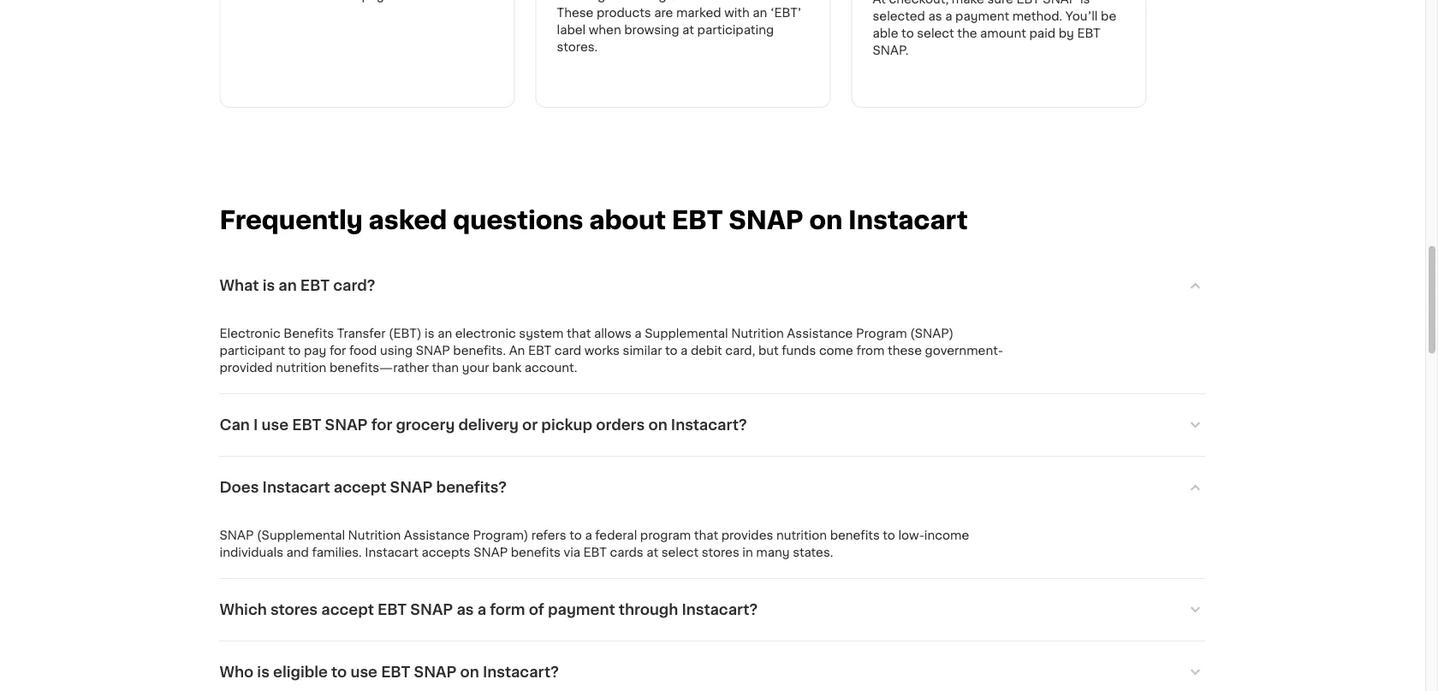 Task type: locate. For each thing, give the bounding box(es) containing it.
nutrition
[[276, 363, 327, 375], [776, 530, 827, 542]]

use right eligible
[[351, 666, 378, 681]]

nutrition inside "snap (supplemental nutrition assistance program) refers to a federal program that provides nutrition benefits to low-income individuals and families. instacart accepts snap benefits via ebt cards at select stores in many states."
[[776, 530, 827, 542]]

1 horizontal spatial instacart
[[365, 548, 419, 559]]

0 vertical spatial select
[[917, 28, 954, 40]]

instacart
[[848, 209, 968, 233], [262, 481, 330, 496], [365, 548, 419, 559]]

0 horizontal spatial nutrition
[[276, 363, 327, 375]]

which
[[220, 604, 267, 618]]

card
[[555, 345, 581, 357]]

which stores accept ebt snap as a form of payment through instacart? button
[[220, 580, 1206, 642]]

1 horizontal spatial assistance
[[787, 328, 853, 340]]

snap up 'individuals'
[[220, 530, 254, 542]]

0 vertical spatial nutrition
[[276, 363, 327, 375]]

nutrition up states. in the right bottom of the page
[[776, 530, 827, 542]]

1 horizontal spatial an
[[438, 328, 452, 340]]

1 vertical spatial an
[[438, 328, 452, 340]]

snap up the what is an ebt card? dropdown button
[[729, 209, 804, 233]]

to right eligible
[[331, 666, 347, 681]]

that up card
[[567, 328, 591, 340]]

an
[[279, 279, 297, 294], [438, 328, 452, 340]]

benefits.
[[453, 345, 506, 357]]

is right (ebt)
[[425, 328, 435, 340]]

than
[[432, 363, 459, 375]]

0 vertical spatial as
[[929, 11, 942, 23]]

that
[[567, 328, 591, 340], [694, 530, 718, 542]]

is inside the what is an ebt card? dropdown button
[[263, 279, 275, 294]]

a left form
[[477, 604, 486, 618]]

on
[[809, 209, 843, 233], [648, 419, 668, 433], [460, 666, 479, 681]]

0 horizontal spatial nutrition
[[348, 530, 401, 542]]

at
[[647, 548, 658, 559]]

payment down make
[[956, 11, 1009, 23]]

0 horizontal spatial stores
[[270, 604, 318, 618]]

nutrition inside "snap (supplemental nutrition assistance program) refers to a federal program that provides nutrition benefits to low-income individuals and families. instacart accepts snap benefits via ebt cards at select stores in many states."
[[348, 530, 401, 542]]

who is eligible to use ebt snap on instacart?
[[220, 666, 559, 681]]

for left grocery
[[371, 419, 392, 433]]

many
[[756, 548, 790, 559]]

0 vertical spatial benefits
[[830, 530, 880, 542]]

an up than
[[438, 328, 452, 340]]

instacart? up who is eligible to use ebt snap on instacart? dropdown button
[[682, 604, 758, 618]]

an
[[509, 345, 525, 357]]

stores left in
[[702, 548, 740, 559]]

benefits—rather
[[330, 363, 429, 375]]

1 horizontal spatial nutrition
[[776, 530, 827, 542]]

provided
[[220, 363, 273, 375]]

0 vertical spatial nutrition
[[731, 328, 784, 340]]

assistance
[[787, 328, 853, 340], [404, 530, 470, 542]]

2 vertical spatial on
[[460, 666, 479, 681]]

but
[[758, 345, 779, 357]]

using
[[380, 345, 413, 357]]

1 vertical spatial assistance
[[404, 530, 470, 542]]

an inside dropdown button
[[279, 279, 297, 294]]

stores inside dropdown button
[[270, 604, 318, 618]]

electronic
[[220, 328, 281, 340]]

1 vertical spatial accept
[[321, 604, 374, 618]]

0 horizontal spatial select
[[662, 548, 699, 559]]

1 horizontal spatial stores
[[702, 548, 740, 559]]

0 horizontal spatial an
[[279, 279, 297, 294]]

as down "checkout,"
[[929, 11, 942, 23]]

that inside "snap (supplemental nutrition assistance program) refers to a federal program that provides nutrition benefits to low-income individuals and families. instacart accepts snap benefits via ebt cards at select stores in many states."
[[694, 530, 718, 542]]

1 horizontal spatial as
[[929, 11, 942, 23]]

0 horizontal spatial as
[[457, 604, 474, 618]]

your
[[462, 363, 489, 375]]

(snap)
[[910, 328, 954, 340]]

stores inside "snap (supplemental nutrition assistance program) refers to a federal program that provides nutrition benefits to low-income individuals and families. instacart accepts snap benefits via ebt cards at select stores in many states."
[[702, 548, 740, 559]]

for
[[330, 345, 346, 357], [371, 419, 392, 433]]

1 vertical spatial nutrition
[[348, 530, 401, 542]]

stores
[[702, 548, 740, 559], [270, 604, 318, 618]]

0 horizontal spatial on
[[460, 666, 479, 681]]

payment inside dropdown button
[[548, 604, 615, 618]]

snap inside electronic benefits transfer (ebt) is an electronic system that allows a supplemental nutrition assistance program (snap) participant to pay for food using snap benefits. an ebt card works similar to a debit card, but funds come from these government- provided nutrition benefits—rather than your bank account.
[[416, 345, 450, 357]]

0 vertical spatial payment
[[956, 11, 1009, 23]]

as
[[929, 11, 942, 23], [457, 604, 474, 618]]

that inside electronic benefits transfer (ebt) is an electronic system that allows a supplemental nutrition assistance program (snap) participant to pay for food using snap benefits. an ebt card works similar to a debit card, but funds come from these government- provided nutrition benefits—rather than your bank account.
[[567, 328, 591, 340]]

via
[[564, 548, 581, 559]]

accept
[[334, 481, 386, 496], [321, 604, 374, 618]]

1 horizontal spatial on
[[648, 419, 668, 433]]

1 vertical spatial instacart
[[262, 481, 330, 496]]

is up you'll at top
[[1080, 0, 1090, 6]]

food
[[349, 345, 377, 357]]

snap inside the at checkout, make sure ebt snap is selected as a payment method. you'll be able to select the amount paid by ebt snap.
[[1043, 0, 1077, 6]]

accept for ebt
[[321, 604, 374, 618]]

nutrition inside electronic benefits transfer (ebt) is an electronic system that allows a supplemental nutrition assistance program (snap) participant to pay for food using snap benefits. an ebt card works similar to a debit card, but funds come from these government- provided nutrition benefits—rather than your bank account.
[[731, 328, 784, 340]]

0 horizontal spatial instacart
[[262, 481, 330, 496]]

1 horizontal spatial nutrition
[[731, 328, 784, 340]]

1 vertical spatial for
[[371, 419, 392, 433]]

a down supplemental
[[681, 345, 688, 357]]

as left form
[[457, 604, 474, 618]]

benefits?
[[436, 481, 507, 496]]

0 vertical spatial instacart?
[[671, 419, 747, 433]]

1 vertical spatial as
[[457, 604, 474, 618]]

nutrition up the families.
[[348, 530, 401, 542]]

transfer
[[337, 328, 386, 340]]

use
[[262, 419, 289, 433], [351, 666, 378, 681]]

to left low-
[[883, 530, 895, 542]]

delivery
[[458, 419, 519, 433]]

instacart? up does instacart accept snap benefits? dropdown button
[[671, 419, 747, 433]]

make
[[952, 0, 985, 6]]

accept down the families.
[[321, 604, 374, 618]]

can i use ebt snap for grocery delivery or pickup orders on instacart? button
[[220, 395, 1206, 457]]

snap.
[[873, 45, 909, 57]]

nutrition
[[731, 328, 784, 340], [348, 530, 401, 542]]

2 horizontal spatial instacart
[[848, 209, 968, 233]]

ebt
[[1017, 0, 1040, 6], [1077, 28, 1101, 40], [672, 209, 723, 233], [300, 279, 330, 294], [528, 345, 552, 357], [292, 419, 321, 433], [584, 548, 607, 559], [378, 604, 407, 618], [381, 666, 410, 681]]

select down 'program'
[[662, 548, 699, 559]]

0 horizontal spatial for
[[330, 345, 346, 357]]

1 vertical spatial use
[[351, 666, 378, 681]]

instacart?
[[671, 419, 747, 433], [682, 604, 758, 618], [483, 666, 559, 681]]

on inside who is eligible to use ebt snap on instacart? dropdown button
[[460, 666, 479, 681]]

0 vertical spatial stores
[[702, 548, 740, 559]]

1 vertical spatial that
[[694, 530, 718, 542]]

1 horizontal spatial for
[[371, 419, 392, 433]]

1 vertical spatial nutrition
[[776, 530, 827, 542]]

snap up than
[[416, 345, 450, 357]]

1 horizontal spatial use
[[351, 666, 378, 681]]

0 horizontal spatial payment
[[548, 604, 615, 618]]

0 vertical spatial use
[[262, 419, 289, 433]]

card,
[[725, 345, 755, 357]]

0 vertical spatial assistance
[[787, 328, 853, 340]]

is inside electronic benefits transfer (ebt) is an electronic system that allows a supplemental nutrition assistance program (snap) participant to pay for food using snap benefits. an ebt card works similar to a debit card, but funds come from these government- provided nutrition benefits—rather than your bank account.
[[425, 328, 435, 340]]

amount
[[980, 28, 1026, 40]]

1 vertical spatial stores
[[270, 604, 318, 618]]

what
[[220, 279, 259, 294]]

0 horizontal spatial use
[[262, 419, 289, 433]]

assistance up accepts
[[404, 530, 470, 542]]

questions
[[453, 209, 583, 233]]

0 vertical spatial that
[[567, 328, 591, 340]]

a down make
[[945, 11, 952, 23]]

a inside "snap (supplemental nutrition assistance program) refers to a federal program that provides nutrition benefits to low-income individuals and families. instacart accepts snap benefits via ebt cards at select stores in many states."
[[585, 530, 592, 542]]

0 vertical spatial an
[[279, 279, 297, 294]]

that right 'program'
[[694, 530, 718, 542]]

1 horizontal spatial payment
[[956, 11, 1009, 23]]

0 vertical spatial for
[[330, 345, 346, 357]]

snap up you'll at top
[[1043, 0, 1077, 6]]

select left the
[[917, 28, 954, 40]]

is right what
[[263, 279, 275, 294]]

to up via
[[570, 530, 582, 542]]

to down supplemental
[[665, 345, 678, 357]]

government-
[[925, 345, 1003, 357]]

is
[[1080, 0, 1090, 6], [263, 279, 275, 294], [425, 328, 435, 340], [257, 666, 270, 681]]

frequently asked questions about ebt snap on instacart
[[220, 209, 968, 233]]

nutrition up but
[[731, 328, 784, 340]]

select inside "snap (supplemental nutrition assistance program) refers to a federal program that provides nutrition benefits to low-income individuals and families. instacart accepts snap benefits via ebt cards at select stores in many states."
[[662, 548, 699, 559]]

a up similar
[[635, 328, 642, 340]]

is inside who is eligible to use ebt snap on instacart? dropdown button
[[257, 666, 270, 681]]

ebt inside the what is an ebt card? dropdown button
[[300, 279, 330, 294]]

1 horizontal spatial select
[[917, 28, 954, 40]]

snap (supplemental nutrition assistance program) refers to a federal program that provides nutrition benefits to low-income individuals and families. instacart accepts snap benefits via ebt cards at select stores in many states.
[[220, 530, 972, 559]]

on inside "can i use ebt snap for grocery delivery or pickup orders on instacart?" dropdown button
[[648, 419, 668, 433]]

nutrition down pay
[[276, 363, 327, 375]]

is right the 'who'
[[257, 666, 270, 681]]

payment right the of
[[548, 604, 615, 618]]

(supplemental
[[257, 530, 345, 542]]

for right pay
[[330, 345, 346, 357]]

snap
[[1043, 0, 1077, 6], [729, 209, 804, 233], [416, 345, 450, 357], [325, 419, 368, 433], [390, 481, 433, 496], [220, 530, 254, 542], [474, 548, 508, 559], [410, 604, 453, 618], [414, 666, 457, 681]]

accepts
[[422, 548, 471, 559]]

0 horizontal spatial assistance
[[404, 530, 470, 542]]

refers
[[532, 530, 567, 542]]

payment
[[956, 11, 1009, 23], [548, 604, 615, 618]]

frequently
[[220, 209, 363, 233]]

snap up the 'does instacart accept snap benefits?'
[[325, 419, 368, 433]]

accept for snap
[[334, 481, 386, 496]]

is inside the at checkout, make sure ebt snap is selected as a payment method. you'll be able to select the amount paid by ebt snap.
[[1080, 0, 1090, 6]]

1 horizontal spatial that
[[694, 530, 718, 542]]

benefits down refers
[[511, 548, 561, 559]]

an right what
[[279, 279, 297, 294]]

accept up the families.
[[334, 481, 386, 496]]

a left federal
[[585, 530, 592, 542]]

1 vertical spatial select
[[662, 548, 699, 559]]

2 vertical spatial instacart
[[365, 548, 419, 559]]

(ebt)
[[389, 328, 422, 340]]

assistance up come at the right of page
[[787, 328, 853, 340]]

similar
[[623, 345, 662, 357]]

1 vertical spatial on
[[648, 419, 668, 433]]

assistance inside electronic benefits transfer (ebt) is an electronic system that allows a supplemental nutrition assistance program (snap) participant to pay for food using snap benefits. an ebt card works similar to a debit card, but funds come from these government- provided nutrition benefits—rather than your bank account.
[[787, 328, 853, 340]]

federal
[[595, 530, 637, 542]]

these
[[888, 345, 922, 357]]

benefits up states. in the right bottom of the page
[[830, 530, 880, 542]]

use right i
[[262, 419, 289, 433]]

paid
[[1030, 28, 1056, 40]]

snap down which stores accept ebt snap as a form of payment through instacart?
[[414, 666, 457, 681]]

account.
[[525, 363, 577, 375]]

able
[[873, 28, 899, 40]]

2 horizontal spatial on
[[809, 209, 843, 233]]

1 vertical spatial payment
[[548, 604, 615, 618]]

0 horizontal spatial that
[[567, 328, 591, 340]]

does instacart accept snap benefits? button
[[220, 458, 1206, 519]]

instacart? down form
[[483, 666, 559, 681]]

to down selected
[[902, 28, 914, 40]]

does instacart accept snap benefits?
[[220, 481, 507, 496]]

by
[[1059, 28, 1074, 40]]

method.
[[1013, 11, 1063, 23]]

stores right which
[[270, 604, 318, 618]]

of
[[529, 604, 544, 618]]

works
[[584, 345, 620, 357]]

eligible
[[273, 666, 328, 681]]

0 vertical spatial accept
[[334, 481, 386, 496]]

families.
[[312, 548, 362, 559]]

1 vertical spatial benefits
[[511, 548, 561, 559]]



Task type: vqa. For each thing, say whether or not it's contained in the screenshot.
3rd the the from left
no



Task type: describe. For each thing, give the bounding box(es) containing it.
nutrition inside electronic benefits transfer (ebt) is an electronic system that allows a supplemental nutrition assistance program (snap) participant to pay for food using snap benefits. an ebt card works similar to a debit card, but funds come from these government- provided nutrition benefits—rather than your bank account.
[[276, 363, 327, 375]]

as inside the at checkout, make sure ebt snap is selected as a payment method. you'll be able to select the amount paid by ebt snap.
[[929, 11, 942, 23]]

checkout,
[[889, 0, 949, 6]]

bank
[[492, 363, 522, 375]]

instacart inside "snap (supplemental nutrition assistance program) refers to a federal program that provides nutrition benefits to low-income individuals and families. instacart accepts snap benefits via ebt cards at select stores in many states."
[[365, 548, 419, 559]]

individuals
[[220, 548, 283, 559]]

asked
[[369, 209, 447, 233]]

1 horizontal spatial benefits
[[830, 530, 880, 542]]

system
[[519, 328, 564, 340]]

card?
[[333, 279, 375, 294]]

which stores accept ebt snap as a form of payment through instacart?
[[220, 604, 758, 618]]

in
[[743, 548, 753, 559]]

low-
[[899, 530, 925, 542]]

snap down accepts
[[410, 604, 453, 618]]

assistance inside "snap (supplemental nutrition assistance program) refers to a federal program that provides nutrition benefits to low-income individuals and families. instacart accepts snap benefits via ebt cards at select stores in many states."
[[404, 530, 470, 542]]

select inside the at checkout, make sure ebt snap is selected as a payment method. you'll be able to select the amount paid by ebt snap.
[[917, 28, 954, 40]]

states.
[[793, 548, 833, 559]]

funds
[[782, 345, 816, 357]]

ebt inside "snap (supplemental nutrition assistance program) refers to a federal program that provides nutrition benefits to low-income individuals and families. instacart accepts snap benefits via ebt cards at select stores in many states."
[[584, 548, 607, 559]]

can
[[220, 419, 250, 433]]

as inside which stores accept ebt snap as a form of payment through instacart? dropdown button
[[457, 604, 474, 618]]

can i use ebt snap for grocery delivery or pickup orders on instacart?
[[220, 419, 747, 433]]

at checkout, make sure ebt snap is selected as a payment method. you'll be able to select the amount paid by ebt snap.
[[873, 0, 1117, 57]]

through
[[619, 604, 678, 618]]

ebt inside electronic benefits transfer (ebt) is an electronic system that allows a supplemental nutrition assistance program (snap) participant to pay for food using snap benefits. an ebt card works similar to a debit card, but funds come from these government- provided nutrition benefits—rather than your bank account.
[[528, 345, 552, 357]]

instacart inside dropdown button
[[262, 481, 330, 496]]

2 vertical spatial instacart?
[[483, 666, 559, 681]]

participant
[[220, 345, 285, 357]]

orders
[[596, 419, 645, 433]]

ebt inside who is eligible to use ebt snap on instacart? dropdown button
[[381, 666, 410, 681]]

program)
[[473, 530, 528, 542]]

does
[[220, 481, 259, 496]]

provides
[[721, 530, 773, 542]]

payment inside the at checkout, make sure ebt snap is selected as a payment method. you'll be able to select the amount paid by ebt snap.
[[956, 11, 1009, 23]]

0 vertical spatial on
[[809, 209, 843, 233]]

the
[[957, 28, 977, 40]]

0 vertical spatial instacart
[[848, 209, 968, 233]]

what is an ebt card?
[[220, 279, 375, 294]]

program
[[856, 328, 907, 340]]

benefits
[[284, 328, 334, 340]]

for inside electronic benefits transfer (ebt) is an electronic system that allows a supplemental nutrition assistance program (snap) participant to pay for food using snap benefits. an ebt card works similar to a debit card, but funds come from these government- provided nutrition benefits—rather than your bank account.
[[330, 345, 346, 357]]

income
[[925, 530, 969, 542]]

pay
[[304, 345, 327, 357]]

and
[[286, 548, 309, 559]]

electronic benefits transfer (ebt) is an electronic system that allows a supplemental nutrition assistance program (snap) participant to pay for food using snap benefits. an ebt card works similar to a debit card, but funds come from these government- provided nutrition benefits—rather than your bank account.
[[220, 328, 1003, 375]]

0 horizontal spatial benefits
[[511, 548, 561, 559]]

supplemental
[[645, 328, 728, 340]]

you'll
[[1066, 11, 1098, 23]]

who
[[220, 666, 254, 681]]

about
[[589, 209, 666, 233]]

1 vertical spatial instacart?
[[682, 604, 758, 618]]

snap down program)
[[474, 548, 508, 559]]

what is an ebt card? button
[[220, 256, 1206, 317]]

ebt inside "can i use ebt snap for grocery delivery or pickup orders on instacart?" dropdown button
[[292, 419, 321, 433]]

come
[[819, 345, 853, 357]]

electronic
[[455, 328, 516, 340]]

to inside dropdown button
[[331, 666, 347, 681]]

allows
[[594, 328, 632, 340]]

to inside the at checkout, make sure ebt snap is selected as a payment method. you'll be able to select the amount paid by ebt snap.
[[902, 28, 914, 40]]

i
[[253, 419, 258, 433]]

a inside dropdown button
[[477, 604, 486, 618]]

be
[[1101, 11, 1117, 23]]

for inside dropdown button
[[371, 419, 392, 433]]

grocery
[[396, 419, 455, 433]]

pickup
[[541, 419, 593, 433]]

at
[[873, 0, 886, 6]]

debit
[[691, 345, 722, 357]]

form
[[490, 604, 525, 618]]

snap left 'benefits?'
[[390, 481, 433, 496]]

ebt inside which stores accept ebt snap as a form of payment through instacart? dropdown button
[[378, 604, 407, 618]]

a inside the at checkout, make sure ebt snap is selected as a payment method. you'll be able to select the amount paid by ebt snap.
[[945, 11, 952, 23]]

selected
[[873, 11, 925, 23]]

sure
[[988, 0, 1014, 6]]

to left pay
[[288, 345, 301, 357]]

an inside electronic benefits transfer (ebt) is an electronic system that allows a supplemental nutrition assistance program (snap) participant to pay for food using snap benefits. an ebt card works similar to a debit card, but funds come from these government- provided nutrition benefits—rather than your bank account.
[[438, 328, 452, 340]]

program
[[640, 530, 691, 542]]

or
[[522, 419, 538, 433]]

who is eligible to use ebt snap on instacart? button
[[220, 643, 1206, 692]]

from
[[857, 345, 885, 357]]

cards
[[610, 548, 644, 559]]



